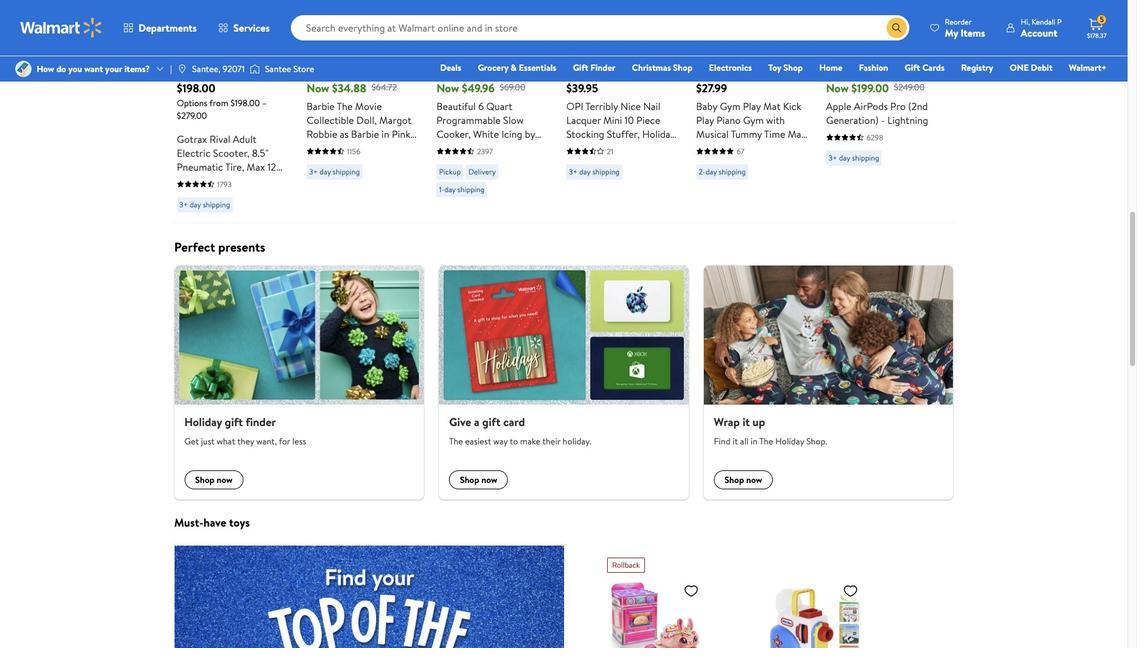 Task type: locate. For each thing, give the bounding box(es) containing it.
the down $34.88
[[337, 99, 353, 113]]

must-
[[174, 515, 204, 531]]

0 horizontal spatial  image
[[177, 64, 187, 74]]

day down the polish
[[580, 166, 591, 177]]

shipping down 67
[[719, 166, 746, 177]]

your
[[105, 63, 122, 75]]

3 add from the left
[[717, 37, 735, 51]]

12
[[268, 160, 276, 174]]

gift inside holiday gift finder get just what they want, for less
[[225, 415, 243, 431]]

in right all
[[751, 435, 758, 448]]

piano
[[717, 113, 741, 127]]

shop inside holiday gift finder list item
[[195, 474, 215, 486]]

1 horizontal spatial options
[[486, 62, 510, 73]]

gift up the what
[[225, 415, 243, 431]]

options for beautiful 6 quart programmable slow cooker, white icing by drew barrymore
[[486, 62, 510, 73]]

in
[[382, 127, 390, 141], [751, 435, 758, 448]]

0 horizontal spatial for
[[218, 202, 231, 216]]

add to cart image up the gift finder
[[572, 36, 587, 52]]

2 now from the left
[[437, 80, 459, 96]]

1 horizontal spatial for
[[279, 435, 290, 448]]

0 vertical spatial holiday
[[642, 127, 675, 141]]

cooker,
[[437, 127, 471, 141]]

0 vertical spatial it
[[743, 415, 750, 431]]

0 vertical spatial barbie
[[307, 99, 335, 113]]

polish
[[567, 141, 592, 155]]

shop now inside wrap it up list item
[[725, 474, 762, 486]]

finder
[[591, 61, 616, 74]]

margot
[[379, 113, 412, 127]]

$198.00 left "–"
[[231, 97, 260, 109]]

add to cart image up home link
[[831, 36, 847, 52]]

now up beautiful
[[437, 80, 459, 96]]

product group
[[177, 0, 289, 217], [307, 0, 419, 217], [437, 0, 549, 217], [567, 0, 679, 217], [696, 0, 809, 217], [826, 0, 939, 217], [607, 553, 704, 649]]

pro
[[891, 99, 906, 113]]

2 vertical spatial holiday
[[776, 435, 805, 448]]

0 horizontal spatial in
[[382, 127, 390, 141]]

1 horizontal spatial the
[[449, 435, 463, 448]]

options link up deals on the top left
[[437, 31, 492, 57]]

shop now down all
[[725, 474, 762, 486]]

1 now from the left
[[217, 474, 233, 486]]

3 add button from the left
[[696, 31, 745, 57]]

gift cards link
[[899, 61, 951, 75]]

1 vertical spatial for
[[218, 202, 231, 216]]

in left pink
[[382, 127, 390, 141]]

santee store
[[265, 63, 314, 75]]

now inside now $34.88 $64.72 barbie the movie collectible doll, margot robbie as barbie in pink gingham dress
[[307, 80, 329, 96]]

essentials
[[519, 61, 557, 74]]

3+ down gingham
[[309, 166, 318, 177]]

0 horizontal spatial mat
[[764, 99, 781, 113]]

1 horizontal spatial gift
[[482, 415, 501, 431]]

1 horizontal spatial  image
[[250, 63, 260, 75]]

rollback
[[612, 560, 640, 570]]

barbie up 1156
[[351, 127, 379, 141]]

beautiful 6 quart programmable slow cooker, white icing by drew barrymore image
[[437, 0, 549, 47]]

product group containing rollback
[[607, 553, 704, 649]]

clear search field text image
[[872, 23, 882, 33]]

shipping down 21
[[593, 166, 620, 177]]

barbie
[[307, 99, 335, 113], [351, 127, 379, 141]]

home
[[820, 61, 843, 74]]

give
[[449, 415, 472, 431]]

shipping down 1793
[[203, 199, 230, 210]]

2 gift from the left
[[482, 415, 501, 431]]

shop now for card
[[460, 474, 498, 486]]

0 horizontal spatial $198.00
[[177, 80, 215, 96]]

$198.00
[[177, 80, 215, 96], [231, 97, 260, 109]]

now inside the give a gift card list item
[[482, 474, 498, 486]]

add to cart image
[[312, 36, 327, 52]]

1 horizontal spatial in
[[751, 435, 758, 448]]

add up gift finder link
[[587, 37, 605, 51]]

now inside the now $49.96 $69.00 beautiful 6 quart programmable slow cooker, white icing by drew barrymore
[[437, 80, 459, 96]]

0 horizontal spatial gym
[[720, 99, 741, 113]]

perfect presents
[[174, 238, 265, 255]]

gym
[[720, 99, 741, 113], [743, 113, 764, 127]]

gift
[[573, 61, 589, 74], [905, 61, 921, 74]]

add for opi
[[587, 37, 605, 51]]

3+ down generation) on the right top of the page
[[829, 152, 838, 163]]

now inside now $199.00 $249.00 apple airpods pro (2nd generation) - lightning
[[826, 80, 849, 96]]

gift up the $249.00
[[905, 61, 921, 74]]

$178.37
[[1088, 31, 1107, 40]]

the down up at the bottom of page
[[760, 435, 774, 448]]

for left adult,
[[218, 202, 231, 216]]

day for $199.00
[[839, 152, 851, 163]]

gray
[[262, 202, 283, 216]]

2 horizontal spatial holiday
[[776, 435, 805, 448]]

1 vertical spatial mat
[[788, 127, 805, 141]]

1 horizontal spatial now
[[437, 80, 459, 96]]

3+ day shipping for $34.88
[[309, 166, 360, 177]]

2 add to cart image from the left
[[702, 36, 717, 52]]

less
[[292, 435, 306, 448]]

barbie up the robbie
[[307, 99, 335, 113]]

for inside the gotrax rival adult electric scooter, 8.5" pneumatic tire, max 12 mile range and 15.5mph speed, 250w foldable escooter for adult, gray
[[218, 202, 231, 216]]

2397
[[477, 146, 493, 157]]

add
[[327, 37, 345, 51], [587, 37, 605, 51], [717, 37, 735, 51], [847, 37, 865, 51]]

 image
[[15, 61, 32, 77]]

holiday left the shop.
[[776, 435, 805, 448]]

1 add from the left
[[327, 37, 345, 51]]

now for find
[[747, 474, 762, 486]]

baby gym play mat kick play piano gym with musical tummy time mat activity center for newborn infants image
[[696, 0, 809, 47]]

shop now inside holiday gift finder list item
[[195, 474, 233, 486]]

shipping for $34.88
[[333, 166, 360, 177]]

now up apple at the top right
[[826, 80, 849, 96]]

add to cart image up electronics "link"
[[702, 36, 717, 52]]

options inside $198.00 options from $198.00 – $279.00
[[177, 97, 208, 109]]

list containing holiday gift finder
[[167, 265, 961, 500]]

now for now $49.96
[[437, 80, 459, 96]]

product group containing now $199.00
[[826, 0, 939, 217]]

items?
[[124, 63, 150, 75]]

0 horizontal spatial play
[[696, 113, 714, 127]]

quart
[[487, 99, 513, 113]]

1 gift from the left
[[225, 415, 243, 431]]

3+ day shipping down 21
[[569, 166, 620, 177]]

0 vertical spatial in
[[382, 127, 390, 141]]

1 vertical spatial $198.00
[[231, 97, 260, 109]]

2 options link from the left
[[437, 31, 492, 57]]

product group inside must-have toys region
[[607, 553, 704, 649]]

shipping for opi
[[593, 166, 620, 177]]

shop down easiest at the left bottom of page
[[460, 474, 480, 486]]

give a gift card the easiest way to make their holiday.
[[449, 415, 592, 448]]

now down store
[[307, 80, 329, 96]]

1 options from the left
[[226, 62, 250, 73]]

3 now from the left
[[747, 474, 762, 486]]

the down give
[[449, 435, 463, 448]]

add to cart image
[[572, 36, 587, 52], [702, 36, 717, 52], [831, 36, 847, 52]]

holiday inside $39.95 opi terribly nice nail lacquer mini 10 piece stocking stuffer, holiday polish gifts
[[642, 127, 675, 141]]

shop inside christmas shop "link"
[[673, 61, 693, 74]]

list
[[167, 265, 961, 500]]

now inside holiday gift finder list item
[[217, 474, 233, 486]]

$198.00 down santee,
[[177, 80, 215, 96]]

mat right "time"
[[788, 127, 805, 141]]

wrap it up list item
[[696, 265, 961, 500]]

baby
[[696, 99, 718, 113]]

0 horizontal spatial the
[[337, 99, 353, 113]]

add for $199.00
[[847, 37, 865, 51]]

21
[[607, 146, 614, 157]]

 image
[[250, 63, 260, 75], [177, 64, 187, 74]]

3+ day shipping down gingham
[[309, 166, 360, 177]]

options
[[226, 62, 250, 73], [486, 62, 510, 73]]

add button for baby
[[696, 31, 745, 57]]

options link for beautiful 6 quart programmable slow cooker, white icing by drew barrymore
[[437, 31, 492, 57]]

 image right "|" at the top left of page
[[177, 64, 187, 74]]

holiday inside holiday gift finder get just what they want, for less
[[184, 415, 222, 431]]

2 add from the left
[[587, 37, 605, 51]]

gift for gift cards
[[905, 61, 921, 74]]

add button up home link
[[826, 31, 875, 57]]

center
[[733, 141, 763, 155]]

add to favorites list, cookeez makery cinnamon treatz pink oven, scented, interactive plush, styles vary, ages 5+ image
[[684, 583, 699, 599]]

2 horizontal spatial now
[[826, 80, 849, 96]]

play left the piano
[[696, 113, 714, 127]]

they
[[237, 435, 254, 448]]

add button for $199.00
[[826, 31, 875, 57]]

one debit link
[[1005, 61, 1059, 75]]

day down the activity
[[706, 166, 717, 177]]

all
[[740, 435, 749, 448]]

christmas shop link
[[627, 61, 699, 75]]

shop down the 'just'
[[195, 474, 215, 486]]

day down generation) on the right top of the page
[[839, 152, 851, 163]]

must-have toys. get their gotta-have-it brands at low prices you'll love. shop now. image
[[174, 546, 564, 649]]

1 vertical spatial holiday
[[184, 415, 222, 431]]

airpods
[[854, 99, 888, 113]]

shop now down the 'just'
[[195, 474, 233, 486]]

options right +2
[[226, 62, 250, 73]]

now $34.88 $64.72 barbie the movie collectible doll, margot robbie as barbie in pink gingham dress
[[307, 80, 412, 155]]

1 horizontal spatial add to cart image
[[702, 36, 717, 52]]

1 shop now from the left
[[195, 474, 233, 486]]

add to cart image for $27.99
[[702, 36, 717, 52]]

speed,
[[177, 188, 206, 202]]

shipping down 1156
[[333, 166, 360, 177]]

1 horizontal spatial gift
[[905, 61, 921, 74]]

Search search field
[[291, 15, 910, 40]]

0 horizontal spatial now
[[307, 80, 329, 96]]

1 horizontal spatial gym
[[743, 113, 764, 127]]

0 horizontal spatial it
[[733, 435, 738, 448]]

1 vertical spatial barbie
[[351, 127, 379, 141]]

2 now from the left
[[482, 474, 498, 486]]

finder
[[246, 415, 276, 431]]

0 horizontal spatial options link
[[177, 31, 233, 57]]

2 horizontal spatial shop now
[[725, 474, 762, 486]]

4 add button from the left
[[826, 31, 875, 57]]

for left less
[[279, 435, 290, 448]]

3+
[[829, 152, 838, 163], [309, 166, 318, 177], [569, 166, 578, 177], [179, 199, 188, 210]]

1 vertical spatial in
[[751, 435, 758, 448]]

day down gingham
[[320, 166, 331, 177]]

0 horizontal spatial add to cart image
[[572, 36, 587, 52]]

2 horizontal spatial add to cart image
[[831, 36, 847, 52]]

3+ day shipping down 6298
[[829, 152, 880, 163]]

pickup
[[439, 166, 461, 177]]

add button for $34.88
[[307, 31, 355, 57]]

how do you want your items?
[[37, 63, 150, 75]]

day down the mile
[[190, 199, 201, 210]]

toy
[[769, 61, 782, 74]]

add button for opi
[[567, 31, 615, 57]]

shop now inside the give a gift card list item
[[460, 474, 498, 486]]

a
[[474, 415, 480, 431]]

little tikes story dream machine starter set, for toddlers and kids girls boys ages 3+ years image
[[767, 578, 864, 649]]

2 add button from the left
[[567, 31, 615, 57]]

get
[[184, 435, 199, 448]]

add up $34.88
[[327, 37, 345, 51]]

1 now from the left
[[307, 80, 329, 96]]

0 horizontal spatial shop now
[[195, 474, 233, 486]]

wrap
[[714, 415, 740, 431]]

2 shop now from the left
[[460, 474, 498, 486]]

options up deals on the top left
[[447, 37, 482, 51]]

now inside wrap it up list item
[[747, 474, 762, 486]]

2 gift from the left
[[905, 61, 921, 74]]

now down all
[[747, 474, 762, 486]]

0 vertical spatial for
[[766, 141, 779, 155]]

drew
[[437, 141, 460, 155]]

add up fashion
[[847, 37, 865, 51]]

foldable
[[237, 188, 274, 202]]

options link up santee,
[[177, 31, 233, 57]]

2 options from the left
[[486, 62, 510, 73]]

2 horizontal spatial for
[[766, 141, 779, 155]]

toy shop link
[[763, 61, 809, 75]]

fashion link
[[854, 61, 894, 75]]

–
[[262, 97, 267, 109]]

holiday.
[[563, 435, 592, 448]]

wrap it up find it all in the holiday shop.
[[714, 415, 828, 448]]

product group containing now $34.88
[[307, 0, 419, 217]]

day for $34.88
[[320, 166, 331, 177]]

the inside now $34.88 $64.72 barbie the movie collectible doll, margot robbie as barbie in pink gingham dress
[[337, 99, 353, 113]]

0 horizontal spatial now
[[217, 474, 233, 486]]

1 gift from the left
[[573, 61, 589, 74]]

1 horizontal spatial shop now
[[460, 474, 498, 486]]

cookeez makery cinnamon treatz pink oven, scented, interactive plush, styles vary, ages 5+ image
[[607, 578, 704, 649]]

shipping down 6298
[[852, 152, 880, 163]]

holiday up the 'just'
[[184, 415, 222, 431]]

1 vertical spatial it
[[733, 435, 738, 448]]

1 horizontal spatial $198.00
[[231, 97, 260, 109]]

3 shop now from the left
[[725, 474, 762, 486]]

shop inside wrap it up list item
[[725, 474, 744, 486]]

0 horizontal spatial gift
[[573, 61, 589, 74]]

1 add to cart image from the left
[[572, 36, 587, 52]]

services
[[234, 21, 270, 35]]

add button up store
[[307, 31, 355, 57]]

$27.99
[[696, 80, 727, 96]]

add button up electronics "link"
[[696, 31, 745, 57]]

3 now from the left
[[826, 80, 849, 96]]

0 horizontal spatial barbie
[[307, 99, 335, 113]]

options left from
[[177, 97, 208, 109]]

gift up $39.95
[[573, 61, 589, 74]]

shop right toy
[[784, 61, 803, 74]]

holiday down nail
[[642, 127, 675, 141]]

options up santee,
[[187, 37, 223, 51]]

gift right a
[[482, 415, 501, 431]]

shop right christmas
[[673, 61, 693, 74]]

shipping
[[852, 152, 880, 163], [333, 166, 360, 177], [593, 166, 620, 177], [719, 166, 746, 177], [458, 184, 485, 195], [203, 199, 230, 210]]

1 horizontal spatial now
[[482, 474, 498, 486]]

the inside give a gift card the easiest way to make their holiday.
[[449, 435, 463, 448]]

now
[[217, 474, 233, 486], [482, 474, 498, 486], [747, 474, 762, 486]]

4 add from the left
[[847, 37, 865, 51]]

now down way
[[482, 474, 498, 486]]

1 horizontal spatial holiday
[[642, 127, 675, 141]]

shipping down delivery
[[458, 184, 485, 195]]

2 vertical spatial for
[[279, 435, 290, 448]]

the for now
[[337, 99, 353, 113]]

gifts
[[595, 141, 616, 155]]

shop inside toy shop link
[[784, 61, 803, 74]]

shop
[[673, 61, 693, 74], [784, 61, 803, 74], [195, 474, 215, 486], [460, 474, 480, 486], [725, 474, 744, 486]]

0 horizontal spatial gift
[[225, 415, 243, 431]]

holiday gift finder get just what they want, for less
[[184, 415, 306, 448]]

play right the piano
[[743, 99, 761, 113]]

92071
[[223, 63, 245, 75]]

opi terribly nice nail lacquer mini 10 piece stocking stuffer, holiday polish gifts image
[[567, 0, 679, 47]]

shop inside the give a gift card list item
[[460, 474, 480, 486]]

it left up at the bottom of page
[[743, 415, 750, 431]]

now for now $199.00
[[826, 80, 849, 96]]

slow
[[503, 113, 524, 127]]

now down the what
[[217, 474, 233, 486]]

$199.00
[[852, 80, 889, 96]]

registry
[[962, 61, 994, 74]]

options left &
[[486, 62, 510, 73]]

 image right the 92071
[[250, 63, 260, 75]]

musical
[[696, 127, 729, 141]]

0 horizontal spatial holiday
[[184, 415, 222, 431]]

gym right baby
[[720, 99, 741, 113]]

shop for give a gift card
[[460, 474, 480, 486]]

lightning
[[888, 113, 929, 127]]

electronics
[[709, 61, 752, 74]]

3+ down the polish
[[569, 166, 578, 177]]

1 options link from the left
[[177, 31, 233, 57]]

shop now down easiest at the left bottom of page
[[460, 474, 498, 486]]

shop down all
[[725, 474, 744, 486]]

options for beautiful 6 quart programmable slow cooker, white icing by drew barrymore
[[447, 37, 482, 51]]

2 horizontal spatial the
[[760, 435, 774, 448]]

fashion
[[859, 61, 889, 74]]

day for opi
[[580, 166, 591, 177]]

1 horizontal spatial options link
[[437, 31, 492, 57]]

add up electronics "link"
[[717, 37, 735, 51]]

for right center
[[766, 141, 779, 155]]

add for $34.88
[[327, 37, 345, 51]]

mat left kick
[[764, 99, 781, 113]]

day
[[839, 152, 851, 163], [320, 166, 331, 177], [580, 166, 591, 177], [706, 166, 717, 177], [445, 184, 456, 195], [190, 199, 201, 210]]

holiday
[[642, 127, 675, 141], [184, 415, 222, 431], [776, 435, 805, 448]]

stocking
[[567, 127, 605, 141]]

it left all
[[733, 435, 738, 448]]

2 horizontal spatial now
[[747, 474, 762, 486]]

walmart image
[[20, 18, 102, 38]]

5
[[1100, 14, 1105, 25]]

add button up the gift finder
[[567, 31, 615, 57]]

1 add button from the left
[[307, 31, 355, 57]]

apple airpods pro (2nd generation) - lightning image
[[826, 0, 939, 47]]

0 horizontal spatial options
[[226, 62, 250, 73]]

gym left with
[[743, 113, 764, 127]]



Task type: vqa. For each thing, say whether or not it's contained in the screenshot.
Review.
no



Task type: describe. For each thing, give the bounding box(es) containing it.
|
[[170, 63, 172, 75]]

card
[[503, 415, 525, 431]]

up
[[753, 415, 765, 431]]

how
[[37, 63, 54, 75]]

shop now for find
[[725, 474, 762, 486]]

movie
[[355, 99, 382, 113]]

for inside holiday gift finder get just what they want, for less
[[279, 435, 290, 448]]

stuffer,
[[607, 127, 640, 141]]

$39.95
[[567, 80, 598, 96]]

shipping for $199.00
[[852, 152, 880, 163]]

hi,
[[1021, 16, 1030, 27]]

give a gift card list item
[[432, 265, 696, 500]]

$49.96
[[462, 80, 495, 96]]

gift inside give a gift card the easiest way to make their holiday.
[[482, 415, 501, 431]]

in inside now $34.88 $64.72 barbie the movie collectible doll, margot robbie as barbie in pink gingham dress
[[382, 127, 390, 141]]

$69.00
[[500, 81, 526, 94]]

shop now for get
[[195, 474, 233, 486]]

add for baby
[[717, 37, 735, 51]]

newborn
[[696, 155, 737, 169]]

$249.00
[[894, 81, 925, 94]]

hi, kendall p account
[[1021, 16, 1062, 40]]

santee,
[[192, 63, 221, 75]]

5 $178.37
[[1088, 14, 1107, 40]]

shop for wrap it up
[[725, 474, 744, 486]]

gotrax rival adult electric scooter, 8.5" pneumatic tire, max 12 mile range and 15.5mph speed, 250w foldable escooter for adult, gray image
[[177, 0, 289, 47]]

mini
[[604, 113, 622, 127]]

shop for holiday gift finder
[[195, 474, 215, 486]]

$27.99 baby gym play mat kick play piano gym with musical tummy time mat activity center for newborn infants
[[696, 80, 805, 169]]

+2 options
[[216, 62, 250, 73]]

3+ day shipping for opi
[[569, 166, 620, 177]]

product group containing now $49.96
[[437, 0, 549, 217]]

activity
[[696, 141, 730, 155]]

3+ day shipping for $199.00
[[829, 152, 880, 163]]

for inside $27.99 baby gym play mat kick play piano gym with musical tummy time mat activity center for newborn infants
[[766, 141, 779, 155]]

the inside "wrap it up find it all in the holiday shop."
[[760, 435, 774, 448]]

$64.72
[[372, 81, 397, 94]]

tire,
[[225, 160, 244, 174]]

now for card
[[482, 474, 498, 486]]

next slide for product carousel list image
[[913, 49, 944, 80]]

day for baby
[[706, 166, 717, 177]]

 image for santee, 92071
[[177, 64, 187, 74]]

1 horizontal spatial mat
[[788, 127, 805, 141]]

product group containing $198.00
[[177, 0, 289, 217]]

my
[[945, 26, 959, 40]]

1 horizontal spatial play
[[743, 99, 761, 113]]

infants
[[739, 155, 769, 169]]

Walmart Site-Wide search field
[[291, 15, 910, 40]]

8.5"
[[252, 146, 269, 160]]

must-have toys region
[[174, 515, 954, 649]]

3 add to cart image from the left
[[831, 36, 847, 52]]

find
[[714, 435, 731, 448]]

3+ for $34.88
[[309, 166, 318, 177]]

reorder
[[945, 16, 972, 27]]

product group containing $39.95
[[567, 0, 679, 217]]

opi
[[567, 99, 584, 113]]

make
[[520, 435, 541, 448]]

1 horizontal spatial barbie
[[351, 127, 379, 141]]

pneumatic
[[177, 160, 223, 174]]

+6
[[475, 62, 484, 73]]

options link for options from $198.00 – $279.00
[[177, 31, 233, 57]]

barbie the movie collectible doll, margot robbie as barbie in pink gingham dress image
[[307, 0, 419, 47]]

debit
[[1031, 61, 1053, 74]]

range
[[198, 174, 225, 188]]

to
[[510, 435, 518, 448]]

programmable
[[437, 113, 501, 127]]

electronics link
[[704, 61, 758, 75]]

now $49.96 $69.00 beautiful 6 quart programmable slow cooker, white icing by drew barrymore
[[437, 80, 535, 155]]

their
[[543, 435, 561, 448]]

3+ down the mile
[[179, 199, 188, 210]]

3+ for opi
[[569, 166, 578, 177]]

time
[[765, 127, 786, 141]]

gotrax
[[177, 132, 207, 146]]

max
[[247, 160, 265, 174]]

add to cart image for $39.95
[[572, 36, 587, 52]]

$34.88
[[332, 80, 367, 96]]

easiest
[[465, 435, 491, 448]]

+6 options
[[475, 62, 510, 73]]

product group containing $27.99
[[696, 0, 809, 217]]

in inside "wrap it up find it all in the holiday shop."
[[751, 435, 758, 448]]

1 horizontal spatial it
[[743, 415, 750, 431]]

account
[[1021, 26, 1058, 40]]

you
[[68, 63, 82, 75]]

67
[[737, 146, 745, 157]]

store
[[293, 63, 314, 75]]

scooter,
[[213, 146, 250, 160]]

options for options from $198.00 – $279.00
[[226, 62, 250, 73]]

apple
[[826, 99, 852, 113]]

0 vertical spatial $198.00
[[177, 80, 215, 96]]

services button
[[208, 13, 281, 43]]

mile
[[177, 174, 195, 188]]

christmas shop
[[632, 61, 693, 74]]

generation)
[[826, 113, 879, 127]]

lacquer
[[567, 113, 601, 127]]

with
[[767, 113, 785, 127]]

the for give
[[449, 435, 463, 448]]

santee, 92071
[[192, 63, 245, 75]]

1156
[[347, 146, 361, 157]]

$279.00
[[177, 109, 207, 122]]

by
[[525, 127, 535, 141]]

0 vertical spatial mat
[[764, 99, 781, 113]]

collectible
[[307, 113, 354, 127]]

-
[[882, 113, 885, 127]]

cards
[[923, 61, 945, 74]]

have
[[204, 515, 226, 531]]

nail
[[644, 99, 661, 113]]

2-day shipping
[[699, 166, 746, 177]]

3+ for $199.00
[[829, 152, 838, 163]]

now for now $34.88
[[307, 80, 329, 96]]

holiday inside "wrap it up find it all in the holiday shop."
[[776, 435, 805, 448]]

 image for santee store
[[250, 63, 260, 75]]

dress
[[348, 141, 373, 155]]

6298
[[867, 132, 884, 143]]

now for get
[[217, 474, 233, 486]]

add to favorites list, little tikes story dream machine starter set, for toddlers and kids girls boys ages 3+ years image
[[843, 583, 859, 599]]

10
[[625, 113, 634, 127]]

gotrax rival adult electric scooter, 8.5" pneumatic tire, max 12 mile range and 15.5mph speed, 250w foldable escooter for adult, gray
[[177, 132, 283, 216]]

grocery & essentials link
[[472, 61, 562, 75]]

+2
[[216, 62, 224, 73]]

adult,
[[234, 202, 260, 216]]

piece
[[637, 113, 661, 127]]

p
[[1058, 16, 1062, 27]]

perfect
[[174, 238, 215, 255]]

what
[[217, 435, 235, 448]]

grocery & essentials
[[478, 61, 557, 74]]

3+ day shipping down range
[[179, 199, 230, 210]]

holiday gift finder list item
[[167, 265, 432, 500]]

15.5mph
[[246, 174, 282, 188]]

gift finder link
[[567, 61, 621, 75]]

gift for gift finder
[[573, 61, 589, 74]]

gift finder
[[573, 61, 616, 74]]

walmart+ link
[[1064, 61, 1113, 75]]

want,
[[256, 435, 277, 448]]

reorder my items
[[945, 16, 986, 40]]

day down pickup
[[445, 184, 456, 195]]

rival
[[210, 132, 230, 146]]

options for options from $198.00 – $279.00
[[187, 37, 223, 51]]

departments
[[139, 21, 197, 35]]

shipping for baby
[[719, 166, 746, 177]]

search icon image
[[892, 23, 902, 33]]



